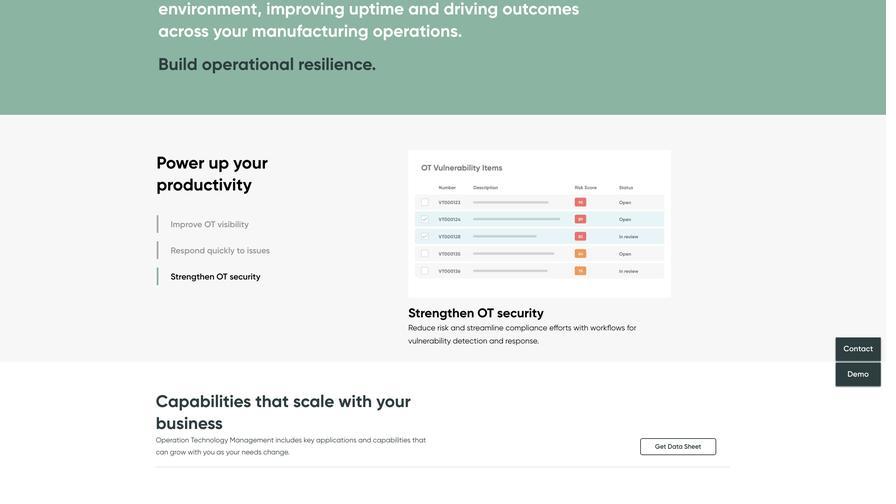 Task type: describe. For each thing, give the bounding box(es) containing it.
power up your productivity
[[157, 152, 268, 195]]

to
[[237, 245, 245, 256]]

capabilities that scale with your business operation technology management includes key applications and capabilities that can grow with you as your needs change.
[[156, 391, 426, 457]]

capabilities
[[373, 436, 411, 445]]

power
[[157, 152, 204, 173]]

strengthen ot security
[[171, 272, 260, 282]]

up
[[209, 152, 229, 173]]

operation
[[156, 436, 189, 445]]

workflows
[[590, 323, 625, 332]]

applications
[[316, 436, 357, 445]]

2 vertical spatial your
[[226, 448, 240, 457]]

get data sheet link
[[640, 439, 716, 456]]

visibility
[[218, 219, 249, 230]]

improve compliance and reduce risk of unplanned downtime image
[[408, 143, 671, 305]]

compliance
[[506, 323, 547, 332]]

for
[[627, 323, 637, 332]]

0 vertical spatial and
[[451, 323, 465, 332]]

with inside strengthen ot security reduce risk and streamline compliance efforts with workflows for vulnerability detection and response.
[[574, 323, 588, 332]]

strengthen for strengthen ot security reduce risk and streamline compliance efforts with workflows for vulnerability detection and response.
[[408, 305, 474, 321]]

1 vertical spatial with
[[339, 391, 372, 412]]

technology
[[191, 436, 228, 445]]

response.
[[506, 337, 539, 346]]

includes
[[276, 436, 302, 445]]

improve
[[171, 219, 202, 230]]

1 vertical spatial that
[[412, 436, 426, 445]]

respond quickly to issues link
[[157, 242, 272, 259]]

key
[[304, 436, 315, 445]]

capabilities
[[156, 391, 251, 412]]

ot for strengthen ot security reduce risk and streamline compliance efforts with workflows for vulnerability detection and response.
[[478, 305, 494, 321]]

build
[[158, 53, 198, 75]]

contact
[[844, 344, 873, 354]]

respond
[[171, 245, 205, 256]]

risk
[[437, 323, 449, 332]]

as
[[217, 448, 224, 457]]

sheet
[[684, 443, 701, 451]]

ot for improve ot visibility
[[204, 219, 215, 230]]

you
[[203, 448, 215, 457]]

can
[[156, 448, 168, 457]]

change.
[[263, 448, 290, 457]]

1 vertical spatial your
[[376, 391, 411, 412]]



Task type: vqa. For each thing, say whether or not it's contained in the screenshot.
right Agent
no



Task type: locate. For each thing, give the bounding box(es) containing it.
0 horizontal spatial security
[[230, 272, 260, 282]]

1 horizontal spatial ot
[[217, 272, 228, 282]]

2 vertical spatial ot
[[478, 305, 494, 321]]

streamline
[[467, 323, 504, 332]]

ot for strengthen ot security
[[217, 272, 228, 282]]

0 vertical spatial with
[[574, 323, 588, 332]]

productivity
[[157, 174, 252, 195]]

2 horizontal spatial with
[[574, 323, 588, 332]]

strengthen for strengthen ot security
[[171, 272, 214, 282]]

efforts
[[549, 323, 572, 332]]

2 vertical spatial and
[[358, 436, 371, 445]]

0 horizontal spatial ot
[[204, 219, 215, 230]]

strengthen ot security link
[[157, 268, 272, 286]]

2 horizontal spatial ot
[[478, 305, 494, 321]]

security inside 'strengthen ot security' link
[[230, 272, 260, 282]]

improve ot visibility
[[171, 219, 249, 230]]

ot inside improve ot visibility link
[[204, 219, 215, 230]]

0 horizontal spatial that
[[255, 391, 289, 412]]

operational
[[202, 53, 294, 75]]

2 vertical spatial with
[[188, 448, 201, 457]]

security for strengthen ot security
[[230, 272, 260, 282]]

0 vertical spatial your
[[233, 152, 268, 173]]

1 horizontal spatial strengthen
[[408, 305, 474, 321]]

business
[[156, 413, 223, 434]]

ot up streamline
[[478, 305, 494, 321]]

1 horizontal spatial that
[[412, 436, 426, 445]]

improve ot visibility link
[[157, 216, 272, 233]]

demo
[[848, 370, 869, 379]]

0 vertical spatial that
[[255, 391, 289, 412]]

demo link
[[836, 363, 881, 386]]

security up the compliance
[[497, 305, 544, 321]]

reduce
[[408, 323, 436, 332]]

0 horizontal spatial strengthen
[[171, 272, 214, 282]]

that
[[255, 391, 289, 412], [412, 436, 426, 445]]

1 vertical spatial and
[[489, 337, 504, 346]]

0 horizontal spatial with
[[188, 448, 201, 457]]

1 horizontal spatial security
[[497, 305, 544, 321]]

your
[[233, 152, 268, 173], [376, 391, 411, 412], [226, 448, 240, 457]]

1 vertical spatial strengthen
[[408, 305, 474, 321]]

your inside the power up your productivity
[[233, 152, 268, 173]]

and
[[451, 323, 465, 332], [489, 337, 504, 346], [358, 436, 371, 445]]

ot down "quickly"
[[217, 272, 228, 282]]

ot inside 'strengthen ot security' link
[[217, 272, 228, 282]]

0 horizontal spatial and
[[358, 436, 371, 445]]

0 vertical spatial security
[[230, 272, 260, 282]]

security down to
[[230, 272, 260, 282]]

0 vertical spatial strengthen
[[171, 272, 214, 282]]

ot inside strengthen ot security reduce risk and streamline compliance efforts with workflows for vulnerability detection and response.
[[478, 305, 494, 321]]

strengthen inside strengthen ot security reduce risk and streamline compliance efforts with workflows for vulnerability detection and response.
[[408, 305, 474, 321]]

and right risk
[[451, 323, 465, 332]]

1 vertical spatial ot
[[217, 272, 228, 282]]

resilience.
[[298, 53, 376, 75]]

strengthen down 'respond'
[[171, 272, 214, 282]]

security for strengthen ot security reduce risk and streamline compliance efforts with workflows for vulnerability detection and response.
[[497, 305, 544, 321]]

0 vertical spatial ot
[[204, 219, 215, 230]]

1 horizontal spatial and
[[451, 323, 465, 332]]

grow
[[170, 448, 186, 457]]

contact link
[[836, 338, 881, 361]]

issues
[[247, 245, 270, 256]]

ot left visibility
[[204, 219, 215, 230]]

security inside strengthen ot security reduce risk and streamline compliance efforts with workflows for vulnerability detection and response.
[[497, 305, 544, 321]]

vulnerability
[[408, 337, 451, 346]]

1 horizontal spatial with
[[339, 391, 372, 412]]

scale
[[293, 391, 334, 412]]

data
[[668, 443, 683, 451]]

management
[[230, 436, 274, 445]]

quickly
[[207, 245, 235, 256]]

get
[[655, 443, 666, 451]]

detection
[[453, 337, 487, 346]]

build operational resilience.
[[158, 53, 376, 75]]

2 horizontal spatial and
[[489, 337, 504, 346]]

and left capabilities
[[358, 436, 371, 445]]

and down streamline
[[489, 337, 504, 346]]

security
[[230, 272, 260, 282], [497, 305, 544, 321]]

ot
[[204, 219, 215, 230], [217, 272, 228, 282], [478, 305, 494, 321]]

with
[[574, 323, 588, 332], [339, 391, 372, 412], [188, 448, 201, 457]]

1 vertical spatial security
[[497, 305, 544, 321]]

get data sheet
[[655, 443, 701, 451]]

and inside capabilities that scale with your business operation technology management includes key applications and capabilities that can grow with you as your needs change.
[[358, 436, 371, 445]]

strengthen ot security reduce risk and streamline compliance efforts with workflows for vulnerability detection and response.
[[408, 305, 637, 346]]

strengthen
[[171, 272, 214, 282], [408, 305, 474, 321]]

needs
[[242, 448, 262, 457]]

respond quickly to issues
[[171, 245, 270, 256]]

strengthen up risk
[[408, 305, 474, 321]]



